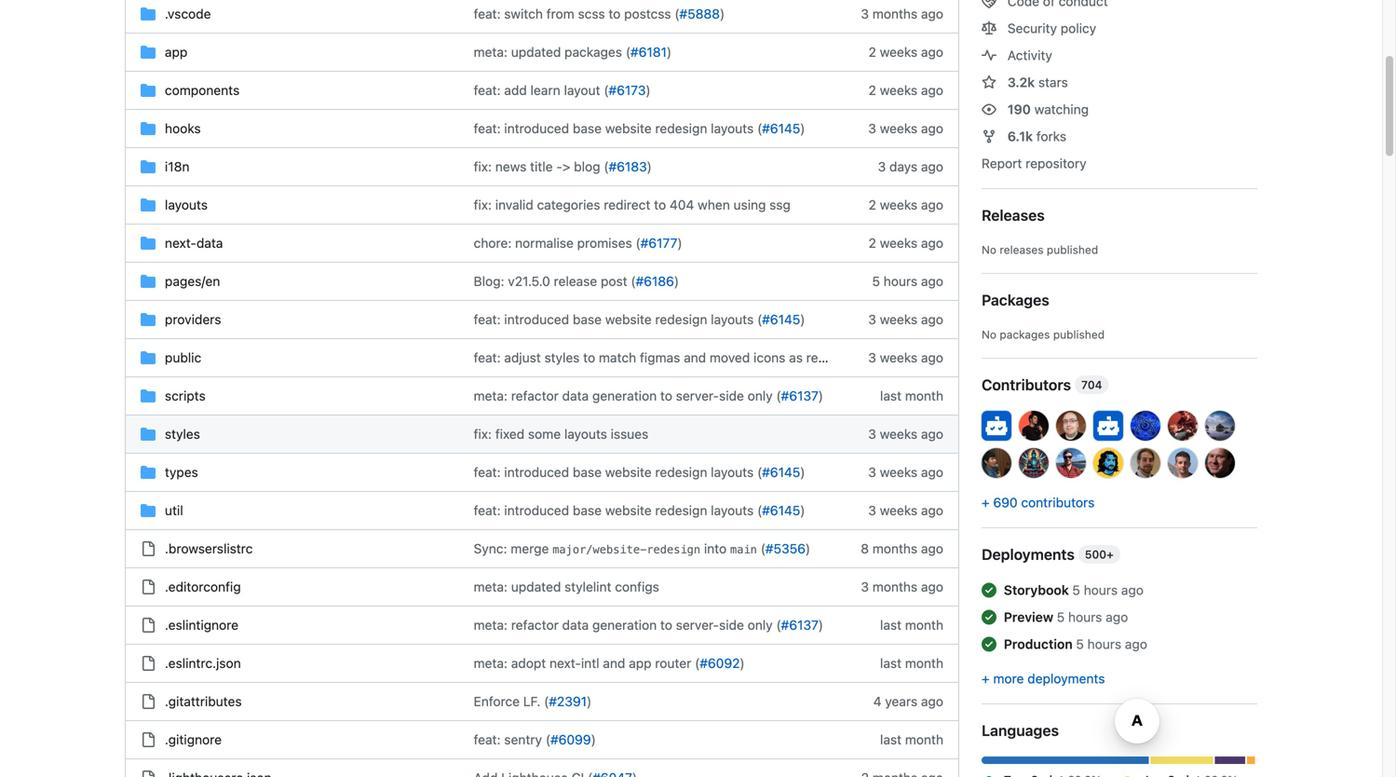 Task type: describe. For each thing, give the bounding box(es) containing it.
deployments
[[1028, 671, 1105, 686]]

@trott image
[[1168, 411, 1198, 441]]

configs
[[615, 579, 660, 594]]

@wai dung image
[[1206, 411, 1235, 441]]

releases link
[[982, 206, 1045, 224]]

match
[[599, 350, 637, 365]]

ago for i18n
[[921, 159, 944, 174]]

#6186
[[636, 273, 674, 289]]

) link for .gitignore
[[591, 732, 596, 747]]

) link for util
[[801, 503, 806, 518]]

add
[[504, 82, 527, 98]]

meta: adopt next-intl and app router ( link
[[474, 655, 700, 671]]

scripts link
[[165, 388, 206, 403]]

blog: v21.5.0 release post ( link
[[474, 273, 636, 289]]

feat: introduced base website redesign layouts ( link for hooks
[[474, 121, 762, 136]]

post
[[601, 273, 628, 289]]

providers
[[165, 312, 221, 327]]

data for scripts
[[562, 388, 589, 403]]

adjust
[[504, 350, 541, 365]]

layouts for types
[[711, 464, 754, 480]]

feat: adjust styles to match figmas and moved icons as react componen…
[[474, 350, 915, 365]]

layouts for providers
[[711, 312, 754, 327]]

hours up the componen…
[[884, 273, 918, 289]]

to for scripts
[[661, 388, 673, 403]]

feat: introduced base website redesign layouts ( link for providers
[[474, 312, 762, 327]]

2 weeks ago for feat: add learn layout ( #6173 )
[[869, 82, 944, 98]]

0 vertical spatial and
[[684, 350, 706, 365]]

3 weeks ago for types
[[869, 464, 944, 480]]

moved
[[710, 350, 750, 365]]

690
[[994, 495, 1018, 510]]

.gitattributes link
[[165, 694, 242, 709]]

preview
[[1004, 609, 1054, 625]]

to left match
[[583, 350, 596, 365]]

layouts up next-data
[[165, 197, 208, 212]]

security policy link
[[982, 20, 1097, 36]]

3 2 weeks ago from the top
[[869, 197, 944, 212]]

sync:
[[474, 541, 507, 556]]

componen…
[[841, 350, 915, 365]]

( link
[[761, 541, 766, 556]]

days
[[890, 159, 918, 174]]

blog: v21.5.0 release post ( #6186 )
[[474, 273, 679, 289]]

only for .eslintignore
[[748, 617, 773, 633]]

i18n
[[165, 159, 190, 174]]

3 meta: from the top
[[474, 579, 508, 594]]

no for packages
[[982, 328, 997, 341]]

report repository
[[982, 156, 1087, 171]]

3 weeks ago for hooks
[[869, 121, 944, 136]]

feat: for types
[[474, 464, 501, 480]]

6.1k
[[1008, 129, 1033, 144]]

storybook 5 hours ago
[[1004, 582, 1144, 598]]

no for releases
[[982, 243, 997, 256]]

directory image for styles
[[141, 427, 156, 442]]

.eslintrc.json
[[165, 655, 241, 671]]

from
[[547, 6, 575, 21]]

chore:
[[474, 235, 512, 251]]

stylelint
[[565, 579, 612, 594]]

directory image for i18n
[[141, 159, 156, 174]]

) link for providers
[[801, 312, 806, 327]]

fix: for fix: invalid categories redirect to 404 when using ssg
[[474, 197, 492, 212]]

3 for .editorconfig
[[861, 579, 869, 594]]

weeks for components
[[880, 82, 918, 98]]

redesign for hooks
[[655, 121, 708, 136]]

@mikeal image
[[1019, 448, 1049, 478]]

meta: for scripts
[[474, 388, 508, 403]]

major/website-
[[553, 543, 647, 556]]

en
[[205, 273, 220, 289]]

using
[[734, 197, 766, 212]]

meta: for .eslintignore
[[474, 617, 508, 633]]

ago for components
[[921, 82, 944, 98]]

last month for scripts
[[880, 388, 944, 403]]

#6137 for .eslintignore
[[781, 617, 819, 633]]

introduced for types
[[504, 464, 569, 480]]

feat: for util
[[474, 503, 501, 518]]

2 weeks ago for meta: updated packages ( #6181 )
[[869, 44, 944, 60]]

policy
[[1061, 20, 1097, 36]]

fix: for fix: news title -> blog ( #6183 )
[[474, 159, 492, 174]]

next-data
[[165, 235, 223, 251]]

directory image for hooks
[[141, 121, 156, 136]]

.editorconfig link
[[165, 579, 241, 594]]

1 vertical spatial and
[[603, 655, 626, 671]]

+ more deployments link
[[982, 671, 1105, 686]]

5 up the componen…
[[872, 273, 880, 289]]

components
[[165, 82, 240, 98]]

learn
[[531, 82, 561, 98]]

last for scripts
[[880, 388, 902, 403]]

5 for production
[[1076, 636, 1084, 652]]

to left 404
[[654, 197, 666, 212]]

app link
[[165, 44, 188, 60]]

#6099 link
[[551, 732, 591, 747]]

.vscode
[[165, 6, 211, 21]]

preview 5 hours ago
[[1004, 609, 1129, 625]]

redirect
[[604, 197, 651, 212]]

directory image for .vscode
[[141, 7, 156, 21]]

month for .eslintignore
[[905, 617, 944, 633]]

law image
[[982, 21, 997, 36]]

layouts for util
[[711, 503, 754, 518]]

release
[[554, 273, 597, 289]]

2 for feat: add learn layout ( #6173 )
[[869, 82, 877, 98]]

last for .gitignore
[[880, 732, 902, 747]]

.editorconfig
[[165, 579, 241, 594]]

only for scripts
[[748, 388, 773, 403]]

layouts link
[[165, 197, 208, 212]]

500+
[[1085, 548, 1114, 561]]

feat: introduced base website redesign layouts ( #6145 ) for util
[[474, 503, 806, 518]]

fix: fixed some layouts issues
[[474, 426, 649, 442]]

3 months from the top
[[873, 579, 918, 594]]

) link for types
[[801, 464, 806, 480]]

activity link
[[982, 48, 1053, 63]]

introduced for hooks
[[504, 121, 569, 136]]

check circle fill image for preview 5 hours ago
[[982, 610, 997, 625]]

next-data link
[[165, 235, 223, 251]]

eye image
[[982, 102, 997, 117]]

generation for scripts
[[593, 388, 657, 403]]

watching
[[1035, 102, 1089, 117]]

css 11.3 image
[[1215, 757, 1245, 764]]

meta: updated packages ( #6181 )
[[474, 44, 672, 60]]

6.1k forks
[[1008, 129, 1067, 144]]

adopt
[[511, 655, 546, 671]]

.eslintignore link
[[165, 617, 239, 633]]

feat: adjust styles to match figmas and moved icons as react componen… link
[[474, 350, 915, 365]]

postcss
[[624, 6, 671, 21]]

ago for providers
[[921, 312, 944, 327]]

scripts
[[165, 388, 206, 403]]

1 dot fill image from the left
[[982, 772, 997, 777]]

#6173 link
[[609, 82, 646, 98]]

0 vertical spatial data
[[196, 235, 223, 251]]

2 dot fill image from the left
[[1121, 772, 1135, 777]]

news
[[495, 159, 527, 174]]

icons
[[754, 350, 786, 365]]

#2391
[[549, 694, 587, 709]]

2 for chore: normalise promises ( #6177 )
[[869, 235, 877, 251]]

3 2 from the top
[[869, 197, 877, 212]]

#6145 for util
[[762, 503, 801, 518]]

util link
[[165, 503, 183, 518]]

hours for preview
[[1069, 609, 1103, 625]]

directory image for public
[[141, 350, 156, 365]]

styles link
[[165, 426, 200, 442]]

last month for .eslintrc.json
[[880, 655, 944, 671]]

#6177
[[641, 235, 678, 251]]

.gitignore link
[[165, 732, 222, 747]]

#6145 link for hooks
[[762, 121, 801, 136]]

chore: normalise promises ( #6177 )
[[474, 235, 683, 251]]

fix: news title -> blog ( #6183 )
[[474, 159, 652, 174]]

hours for storybook
[[1084, 582, 1118, 598]]

side for scripts
[[719, 388, 744, 403]]

public
[[165, 350, 201, 365]]

report
[[982, 156, 1022, 171]]

fixed
[[495, 426, 525, 442]]

feat: introduced base website redesign layouts ( #6145 ) for hooks
[[474, 121, 806, 136]]

@dependabot[bot] image
[[982, 411, 1012, 441]]

190
[[1008, 102, 1031, 117]]

components link
[[165, 82, 240, 98]]

) link for .eslintignore
[[819, 617, 824, 633]]

feat: for .gitignore
[[474, 732, 501, 747]]

.browserslistrc link
[[165, 541, 253, 556]]

javascript 23.2 image
[[1151, 757, 1213, 764]]

.browserslistrc
[[165, 541, 253, 556]]

base for hooks
[[573, 121, 602, 136]]

2 weeks ago for chore: normalise promises ( #6177 )
[[869, 235, 944, 251]]

#6145 for hooks
[[762, 121, 801, 136]]

#5888
[[680, 6, 720, 21]]

major/website-redesign link
[[553, 543, 701, 556]]

#6145 link for util
[[762, 503, 801, 518]]

directory image for scripts
[[141, 389, 156, 403]]

util
[[165, 503, 183, 518]]

.eslintignore
[[165, 617, 239, 633]]

0 horizontal spatial styles
[[165, 426, 200, 442]]

main link
[[730, 543, 757, 556]]

meta: updated stylelint configs
[[474, 579, 660, 594]]

website for hooks
[[605, 121, 652, 136]]

ago for .browserslistrc
[[921, 541, 944, 556]]

packages link
[[982, 289, 1258, 311]]

#6137 link for scripts
[[781, 388, 819, 403]]

3 for types
[[869, 464, 877, 480]]

ago for next-data
[[921, 235, 944, 251]]

#6181 link
[[631, 44, 667, 60]]

) link for .vscode
[[720, 6, 725, 21]]



Task type: locate. For each thing, give the bounding box(es) containing it.
production
[[1004, 636, 1073, 652]]

3 months ago for .editorconfig
[[861, 579, 944, 594]]

fix: fixed some layouts issues link
[[474, 426, 649, 442]]

data
[[196, 235, 223, 251], [562, 388, 589, 403], [562, 617, 589, 633]]

months for into
[[873, 541, 918, 556]]

3 for i18n
[[878, 159, 886, 174]]

3 for providers
[[869, 312, 877, 327]]

directory image left scripts
[[141, 389, 156, 403]]

directory image left next-data
[[141, 236, 156, 251]]

only down ( link
[[748, 617, 773, 633]]

1 horizontal spatial and
[[684, 350, 706, 365]]

next- up pages/
[[165, 235, 197, 251]]

#6137 for scripts
[[781, 388, 819, 403]]

month
[[905, 388, 944, 403], [905, 617, 944, 633], [905, 655, 944, 671], [905, 732, 944, 747]]

2 month from the top
[[905, 617, 944, 633]]

.vscode link
[[165, 6, 211, 21]]

) link for hooks
[[801, 121, 806, 136]]

3 for hooks
[[869, 121, 877, 136]]

months
[[873, 6, 918, 21], [873, 541, 918, 556], [873, 579, 918, 594]]

ago
[[921, 6, 944, 21], [921, 44, 944, 60], [921, 82, 944, 98], [921, 121, 944, 136], [921, 159, 944, 174], [921, 197, 944, 212], [921, 235, 944, 251], [921, 273, 944, 289], [921, 312, 944, 327], [921, 350, 944, 365], [921, 426, 944, 442], [921, 464, 944, 480], [921, 503, 944, 518], [921, 541, 944, 556], [921, 579, 944, 594], [1122, 582, 1144, 598], [1106, 609, 1129, 625], [1125, 636, 1148, 652], [921, 694, 944, 709]]

1 vertical spatial months
[[873, 541, 918, 556]]

layouts up 'moved'
[[711, 312, 754, 327]]

2 2 from the top
[[869, 82, 877, 98]]

website up match
[[605, 312, 652, 327]]

feat: introduced base website redesign layouts ( #6145 ) for types
[[474, 464, 806, 480]]

data down meta: updated stylelint configs 'link'
[[562, 617, 589, 633]]

4 3 weeks ago from the top
[[869, 426, 944, 442]]

1 vertical spatial side
[[719, 617, 744, 633]]

1 + from the top
[[982, 495, 990, 510]]

typescript 62.3 image
[[982, 757, 1149, 764]]

2 meta: refactor data generation to server-side only ( link from the top
[[474, 617, 781, 633]]

website for providers
[[605, 312, 652, 327]]

0 vertical spatial updated
[[511, 44, 561, 60]]

blog:
[[474, 273, 505, 289]]

updated up feat: add learn layout ( link
[[511, 44, 561, 60]]

dot fill image down typescript 62.3 'image'
[[1121, 772, 1135, 777]]

0 vertical spatial meta: refactor data generation to server-side only ( #6137 )
[[474, 388, 824, 403]]

3.2k
[[1008, 75, 1035, 90]]

@nschonni image
[[1131, 448, 1161, 478]]

hours for production
[[1088, 636, 1122, 652]]

only
[[748, 388, 773, 403], [748, 617, 773, 633]]

styles up the types link
[[165, 426, 200, 442]]

feat: switch from scss to postcss ( #5888 )
[[474, 6, 725, 21]]

3 weeks ago for providers
[[869, 312, 944, 327]]

0 vertical spatial no
[[982, 243, 997, 256]]

2 generation from the top
[[593, 617, 657, 633]]

4 feat: from the top
[[474, 312, 501, 327]]

#6137 down as
[[781, 388, 819, 403]]

contributors
[[982, 376, 1071, 394]]

feat: down fixed
[[474, 464, 501, 480]]

data up en
[[196, 235, 223, 251]]

check circle fill image up more
[[982, 637, 997, 652]]

meta: refactor data generation to server-side only ( link for scripts
[[474, 388, 781, 403]]

types link
[[165, 464, 198, 480]]

fix: invalid categories redirect to 404 when using ssg link
[[474, 197, 791, 212]]

0 vertical spatial server-
[[676, 388, 719, 403]]

@xhmikosr image
[[1131, 411, 1161, 441]]

1 refactor from the top
[[511, 388, 559, 403]]

feat: up the news
[[474, 121, 501, 136]]

+ for deployments
[[982, 671, 990, 686]]

6 3 weeks ago from the top
[[869, 503, 944, 518]]

2 #6137 link from the top
[[781, 617, 819, 633]]

@dependabot preview[bot] image
[[1094, 411, 1124, 441]]

feat: left 'add'
[[474, 82, 501, 98]]

meta: updated stylelint configs link
[[474, 579, 660, 594]]

1 #6137 link from the top
[[781, 388, 819, 403]]

4 weeks from the top
[[880, 197, 918, 212]]

2 weeks ago up the 5 hours ago
[[869, 235, 944, 251]]

1 vertical spatial updated
[[511, 579, 561, 594]]

mdx 3.1 image
[[1247, 757, 1256, 764]]

website up #6183
[[605, 121, 652, 136]]

directory image for app
[[141, 45, 156, 60]]

1 3 months ago from the top
[[861, 6, 944, 21]]

6 feat: from the top
[[474, 464, 501, 480]]

3 for .vscode
[[861, 6, 869, 21]]

+ for contributors
[[982, 495, 990, 510]]

generation for .eslintignore
[[593, 617, 657, 633]]

4 last from the top
[[880, 732, 902, 747]]

0 horizontal spatial dot fill image
[[982, 772, 997, 777]]

1 vertical spatial check circle fill image
[[982, 637, 997, 652]]

side up #6092
[[719, 617, 744, 633]]

3 weeks ago for styles
[[869, 426, 944, 442]]

1 vertical spatial styles
[[165, 426, 200, 442]]

1 vertical spatial #6137
[[781, 617, 819, 633]]

2 weeks ago left "pulse" icon
[[869, 44, 944, 60]]

1 horizontal spatial dot fill image
[[1121, 772, 1135, 777]]

directory image for next-data
[[141, 236, 156, 251]]

1 vertical spatial only
[[748, 617, 773, 633]]

3 for public
[[869, 350, 877, 365]]

last for .eslintrc.json
[[880, 655, 902, 671]]

and right intl
[[603, 655, 626, 671]]

refactor
[[511, 388, 559, 403], [511, 617, 559, 633]]

) link for scripts
[[819, 388, 824, 403]]

0 horizontal spatial and
[[603, 655, 626, 671]]

0 vertical spatial months
[[873, 6, 918, 21]]

no
[[982, 243, 997, 256], [982, 328, 997, 341]]

updated for stylelint
[[511, 579, 561, 594]]

2 only from the top
[[748, 617, 773, 633]]

directory image left i18n
[[141, 159, 156, 174]]

5 down preview 5 hours ago
[[1076, 636, 1084, 652]]

#6137 down #5356
[[781, 617, 819, 633]]

directory image left public link
[[141, 350, 156, 365]]

weeks
[[880, 44, 918, 60], [880, 82, 918, 98], [880, 121, 918, 136], [880, 197, 918, 212], [880, 235, 918, 251], [880, 312, 918, 327], [880, 350, 918, 365], [880, 426, 918, 442], [880, 464, 918, 480], [880, 503, 918, 518]]

#5888 link
[[680, 6, 720, 21]]

1 vertical spatial published
[[1054, 328, 1105, 341]]

1 feat: introduced base website redesign layouts ( link from the top
[[474, 121, 762, 136]]

5 up preview 5 hours ago
[[1073, 582, 1081, 598]]

3 last from the top
[[880, 655, 902, 671]]

#6186 link
[[636, 273, 674, 289]]

refactor for scripts
[[511, 388, 559, 403]]

meta: refactor data generation to server-side only ( #6137 ) down configs
[[474, 617, 824, 633]]

redesign up 404
[[655, 121, 708, 136]]

#6145 link for types
[[762, 464, 801, 480]]

6 directory image from the top
[[141, 389, 156, 403]]

704
[[1082, 378, 1103, 391]]

2 #6137 from the top
[[781, 617, 819, 633]]

1 vertical spatial fix:
[[474, 197, 492, 212]]

1 vertical spatial data
[[562, 388, 589, 403]]

no left the releases
[[982, 243, 997, 256]]

2 #6145 from the top
[[762, 312, 801, 327]]

2 meta: from the top
[[474, 388, 508, 403]]

fix: left fixed
[[474, 426, 492, 442]]

feat: introduced base website redesign layouts ( #6145 ) down issues
[[474, 464, 806, 480]]

feat: for providers
[[474, 312, 501, 327]]

server- down feat: adjust styles to match figmas and moved icons as react componen… link
[[676, 388, 719, 403]]

) link for .eslintrc.json
[[740, 655, 745, 671]]

1 meta: from the top
[[474, 44, 508, 60]]

feat: introduced base website redesign layouts ( #6145 ) up #6183
[[474, 121, 806, 136]]

1 vertical spatial #6137 link
[[781, 617, 819, 633]]

layouts for hooks
[[711, 121, 754, 136]]

base for util
[[573, 503, 602, 518]]

redesign up "into" link
[[655, 464, 708, 480]]

4 2 from the top
[[869, 235, 877, 251]]

3 weeks from the top
[[880, 121, 918, 136]]

only down icons
[[748, 388, 773, 403]]

0 vertical spatial meta: refactor data generation to server-side only ( link
[[474, 388, 781, 403]]

base for providers
[[573, 312, 602, 327]]

styles
[[545, 350, 580, 365], [165, 426, 200, 442]]

repo forked image
[[982, 129, 997, 144]]

sync: merge major/website-redesign into main ( #5356 )
[[474, 541, 811, 556]]

3 months ago down 8 months ago
[[861, 579, 944, 594]]

3 introduced from the top
[[504, 464, 569, 480]]

hours down 500+
[[1084, 582, 1118, 598]]

1 horizontal spatial next-
[[550, 655, 581, 671]]

1 month from the top
[[905, 388, 944, 403]]

meta:
[[474, 44, 508, 60], [474, 388, 508, 403], [474, 579, 508, 594], [474, 617, 508, 633], [474, 655, 508, 671]]

data up fix: fixed some layouts issues in the left bottom of the page
[[562, 388, 589, 403]]

1 no from the top
[[982, 243, 997, 256]]

feat: introduced base website redesign layouts ( link down #6173
[[474, 121, 762, 136]]

base up 'blog'
[[573, 121, 602, 136]]

.gitignore
[[165, 732, 222, 747]]

1 side from the top
[[719, 388, 744, 403]]

introduced down some
[[504, 464, 569, 480]]

1 directory image from the top
[[141, 7, 156, 21]]

base down fix: fixed some layouts issues link at the bottom of page
[[573, 464, 602, 480]]

1 check circle fill image from the top
[[982, 610, 997, 625]]

server- up #6092
[[676, 617, 719, 633]]

weeks for public
[[880, 350, 918, 365]]

1 only from the top
[[748, 388, 773, 403]]

2 last from the top
[[880, 617, 902, 633]]

base for types
[[573, 464, 602, 480]]

3 #6145 from the top
[[762, 464, 801, 480]]

1 base from the top
[[573, 121, 602, 136]]

production 5 hours ago
[[1004, 636, 1148, 652]]

1 vertical spatial packages
[[1000, 328, 1050, 341]]

0 horizontal spatial next-
[[165, 235, 197, 251]]

3 months ago left code of conduct image
[[861, 6, 944, 21]]

1 last from the top
[[880, 388, 902, 403]]

2 directory image from the top
[[141, 159, 156, 174]]

published right the releases
[[1047, 243, 1099, 256]]

#6145
[[762, 121, 801, 136], [762, 312, 801, 327], [762, 464, 801, 480], [762, 503, 801, 518]]

2 check circle fill image from the top
[[982, 637, 997, 652]]

1 meta: refactor data generation to server-side only ( link from the top
[[474, 388, 781, 403]]

introduced for providers
[[504, 312, 569, 327]]

3
[[861, 6, 869, 21], [869, 121, 877, 136], [878, 159, 886, 174], [869, 312, 877, 327], [869, 350, 877, 365], [869, 426, 877, 442], [869, 464, 877, 480], [869, 503, 877, 518], [861, 579, 869, 594]]

fix: left the news
[[474, 159, 492, 174]]

0 vertical spatial styles
[[545, 350, 580, 365]]

layouts up using
[[711, 121, 754, 136]]

4 meta: from the top
[[474, 617, 508, 633]]

updated down merge
[[511, 579, 561, 594]]

enforce lf. ( link
[[474, 694, 549, 709]]

1 vertical spatial server-
[[676, 617, 719, 633]]

2 + from the top
[[982, 671, 990, 686]]

#6099
[[551, 732, 591, 747]]

0 vertical spatial app
[[165, 44, 188, 60]]

2 vertical spatial data
[[562, 617, 589, 633]]

6 directory image from the top
[[141, 427, 156, 442]]

directory image left layouts link
[[141, 198, 156, 212]]

5 for storybook
[[1073, 582, 1081, 598]]

figmas
[[640, 350, 680, 365]]

app down .vscode link
[[165, 44, 188, 60]]

0 vertical spatial check circle fill image
[[982, 610, 997, 625]]

1 horizontal spatial styles
[[545, 350, 580, 365]]

feat: switch from scss to postcss ( link
[[474, 6, 680, 21]]

1 vertical spatial generation
[[593, 617, 657, 633]]

feat: left switch
[[474, 6, 501, 21]]

1 fix: from the top
[[474, 159, 492, 174]]

feat: introduced base website redesign layouts ( link
[[474, 121, 762, 136], [474, 312, 762, 327], [474, 464, 762, 480], [474, 503, 762, 518]]

layouts right some
[[565, 426, 607, 442]]

feat: introduced base website redesign layouts ( #6145 ) for providers
[[474, 312, 806, 327]]

2 for meta: updated packages ( #6181 )
[[869, 44, 877, 60]]

generation down configs
[[593, 617, 657, 633]]

5 directory image from the top
[[141, 350, 156, 365]]

ago for .gitattributes
[[921, 694, 944, 709]]

into link
[[704, 541, 727, 556]]

0 vertical spatial #6137 link
[[781, 388, 819, 403]]

layout
[[564, 82, 600, 98]]

#6145 link
[[762, 121, 801, 136], [762, 312, 801, 327], [762, 464, 801, 480], [762, 503, 801, 518]]

+ left the 690
[[982, 495, 990, 510]]

last month for .eslintignore
[[880, 617, 944, 633]]

#5356 link
[[766, 541, 806, 556]]

directory image
[[141, 7, 156, 21], [141, 83, 156, 98], [141, 121, 156, 136], [141, 274, 156, 289], [141, 350, 156, 365], [141, 389, 156, 403], [141, 465, 156, 480], [141, 503, 156, 518]]

3 directory image from the top
[[141, 198, 156, 212]]

4 feat: introduced base website redesign layouts ( link from the top
[[474, 503, 762, 518]]

directory image for layouts
[[141, 198, 156, 212]]

ago for .editorconfig
[[921, 579, 944, 594]]

1 vertical spatial meta: refactor data generation to server-side only ( link
[[474, 617, 781, 633]]

last
[[880, 388, 902, 403], [880, 617, 902, 633], [880, 655, 902, 671], [880, 732, 902, 747]]

1 feat: introduced base website redesign layouts ( #6145 ) from the top
[[474, 121, 806, 136]]

to right "scss"
[[609, 6, 621, 21]]

1 #6137 from the top
[[781, 388, 819, 403]]

feat: add learn layout ( #6173 )
[[474, 82, 651, 98]]

meta: for app
[[474, 44, 508, 60]]

0 vertical spatial generation
[[593, 388, 657, 403]]

releases
[[982, 206, 1045, 224]]

) link for i18n
[[647, 159, 652, 174]]

0 horizontal spatial packages
[[565, 44, 622, 60]]

2 weeks ago up days
[[869, 82, 944, 98]]

0 vertical spatial packages
[[565, 44, 622, 60]]

redesign for providers
[[655, 312, 708, 327]]

7 feat: from the top
[[474, 503, 501, 518]]

app left router
[[629, 655, 652, 671]]

@lpinca image
[[1168, 448, 1198, 478]]

4
[[874, 694, 882, 709]]

4 directory image from the top
[[141, 274, 156, 289]]

side down 'moved'
[[719, 388, 744, 403]]

1 2 from the top
[[869, 44, 877, 60]]

4 2 weeks ago from the top
[[869, 235, 944, 251]]

4 #6145 link from the top
[[762, 503, 801, 518]]

meta: refactor data generation to server-side only ( #6137 ) for scripts
[[474, 388, 824, 403]]

@jungminu image
[[982, 448, 1012, 478]]

3 for styles
[[869, 426, 877, 442]]

dot fill image
[[982, 772, 997, 777], [1121, 772, 1135, 777]]

#6137 link down as
[[781, 388, 819, 403]]

feat: for components
[[474, 82, 501, 98]]

security policy
[[1004, 20, 1097, 36]]

0 vertical spatial only
[[748, 388, 773, 403]]

ago for layouts
[[921, 197, 944, 212]]

normalise
[[515, 235, 574, 251]]

2 no from the top
[[982, 328, 997, 341]]

website down issues
[[605, 464, 652, 480]]

2 feat: introduced base website redesign layouts ( #6145 ) from the top
[[474, 312, 806, 327]]

1 vertical spatial meta: refactor data generation to server-side only ( #6137 )
[[474, 617, 824, 633]]

check circle fill image
[[982, 583, 997, 598]]

1 vertical spatial no
[[982, 328, 997, 341]]

1 feat: from the top
[[474, 6, 501, 21]]

to
[[609, 6, 621, 21], [654, 197, 666, 212], [583, 350, 596, 365], [661, 388, 673, 403], [661, 617, 673, 633]]

meta: refactor data generation to server-side only ( link down configs
[[474, 617, 781, 633]]

fix: left invalid
[[474, 197, 492, 212]]

directory image
[[141, 45, 156, 60], [141, 159, 156, 174], [141, 198, 156, 212], [141, 236, 156, 251], [141, 312, 156, 327], [141, 427, 156, 442]]

code of conduct image
[[982, 0, 997, 9]]

) link for .gitattributes
[[587, 694, 592, 709]]

v21.5.0
[[508, 273, 550, 289]]

promises
[[577, 235, 632, 251]]

5 meta: from the top
[[474, 655, 508, 671]]

1 3 weeks ago from the top
[[869, 121, 944, 136]]

#2391 link
[[549, 694, 587, 709]]

2 weeks from the top
[[880, 82, 918, 98]]

2
[[869, 44, 877, 60], [869, 82, 877, 98], [869, 197, 877, 212], [869, 235, 877, 251]]

1 months from the top
[[873, 6, 918, 21]]

check circle fill image down check circle fill image
[[982, 610, 997, 625]]

4 years ago
[[874, 694, 944, 709]]

1 vertical spatial +
[[982, 671, 990, 686]]

refactor up adopt
[[511, 617, 559, 633]]

0 vertical spatial #6137
[[781, 388, 819, 403]]

@phillipj image
[[1206, 448, 1235, 478]]

@ovflowd image
[[1019, 411, 1049, 441]]

2 vertical spatial months
[[873, 579, 918, 594]]

0 vertical spatial +
[[982, 495, 990, 510]]

) link for components
[[646, 82, 651, 98]]

feat: add learn layout ( link
[[474, 82, 609, 98]]

layouts up main
[[711, 503, 754, 518]]

) link for app
[[667, 44, 672, 60]]

directory image left hooks link at the top
[[141, 121, 156, 136]]

title
[[530, 159, 553, 174]]

5 feat: from the top
[[474, 350, 501, 365]]

server- for scripts
[[676, 388, 719, 403]]

security
[[1008, 20, 1057, 36]]

1 vertical spatial next-
[[550, 655, 581, 671]]

6 weeks from the top
[[880, 312, 918, 327]]

2 fix: from the top
[[474, 197, 492, 212]]

3 feat: from the top
[[474, 121, 501, 136]]

5 weeks from the top
[[880, 235, 918, 251]]

redesign inside sync: merge major/website-redesign into main ( #5356 )
[[647, 543, 701, 556]]

directory image left the app link
[[141, 45, 156, 60]]

1 horizontal spatial packages
[[1000, 328, 1050, 341]]

.eslintrc.json link
[[165, 655, 241, 671]]

0 vertical spatial refactor
[[511, 388, 559, 403]]

dot fill image down languages
[[982, 772, 997, 777]]

0 vertical spatial 3 months ago
[[861, 6, 944, 21]]

2 side from the top
[[719, 617, 744, 633]]

feat: left adjust
[[474, 350, 501, 365]]

ago for hooks
[[921, 121, 944, 136]]

languages
[[982, 722, 1059, 739]]

feat: introduced base website redesign layouts ( link up major/website-redesign 'link'
[[474, 503, 762, 518]]

types
[[165, 464, 198, 480]]

feat: for .vscode
[[474, 6, 501, 21]]

directory image left "styles" link
[[141, 427, 156, 442]]

weeks for styles
[[880, 426, 918, 442]]

refactor for .eslintignore
[[511, 617, 559, 633]]

1 weeks from the top
[[880, 44, 918, 60]]

@rvagg image
[[1057, 448, 1086, 478]]

published up 704
[[1054, 328, 1105, 341]]

1 #6145 link from the top
[[762, 121, 801, 136]]

2 introduced from the top
[[504, 312, 569, 327]]

2 directory image from the top
[[141, 83, 156, 98]]

weeks for app
[[880, 44, 918, 60]]

5 directory image from the top
[[141, 312, 156, 327]]

when
[[698, 197, 730, 212]]

server-
[[676, 388, 719, 403], [676, 617, 719, 633]]

#6177 link
[[641, 235, 678, 251]]

2 website from the top
[[605, 312, 652, 327]]

>
[[563, 159, 571, 174]]

3 weeks ago for util
[[869, 503, 944, 518]]

hours up production 5 hours ago
[[1069, 609, 1103, 625]]

chore: normalise promises ( link
[[474, 235, 641, 251]]

deployments
[[982, 546, 1075, 563]]

feat: up sync:
[[474, 503, 501, 518]]

1 server- from the top
[[676, 388, 719, 403]]

refactor up some
[[511, 388, 559, 403]]

#6145 link for providers
[[762, 312, 801, 327]]

app
[[165, 44, 188, 60], [629, 655, 652, 671]]

directory image left pages/
[[141, 274, 156, 289]]

redesign up the "feat: adjust styles to match figmas and moved icons as react componen…"
[[655, 312, 708, 327]]

3 base from the top
[[573, 464, 602, 480]]

2 3 weeks ago from the top
[[869, 312, 944, 327]]

published for packages
[[1054, 328, 1105, 341]]

feat: introduced base website redesign layouts ( #6145 ) down #6186
[[474, 312, 806, 327]]

packages down packages
[[1000, 328, 1050, 341]]

5 down 'storybook 5 hours ago'
[[1057, 609, 1065, 625]]

directory image left types
[[141, 465, 156, 480]]

pulse image
[[982, 48, 997, 63]]

1 directory image from the top
[[141, 45, 156, 60]]

4 directory image from the top
[[141, 236, 156, 251]]

8 weeks from the top
[[880, 426, 918, 442]]

7 directory image from the top
[[141, 465, 156, 480]]

0 vertical spatial side
[[719, 388, 744, 403]]

5 hours ago
[[872, 273, 944, 289]]

3 #6145 link from the top
[[762, 464, 801, 480]]

no down packages
[[982, 328, 997, 341]]

2 refactor from the top
[[511, 617, 559, 633]]

meta: updated packages ( link
[[474, 44, 631, 60]]

hooks
[[165, 121, 201, 136]]

5
[[872, 273, 880, 289], [1073, 582, 1081, 598], [1057, 609, 1065, 625], [1076, 636, 1084, 652]]

updated for packages
[[511, 44, 561, 60]]

3 3 weeks ago from the top
[[869, 350, 944, 365]]

4 introduced from the top
[[504, 503, 569, 518]]

side for .eslintignore
[[719, 617, 744, 633]]

month for .eslintrc.json
[[905, 655, 944, 671]]

last month for .gitignore
[[880, 732, 944, 747]]

0 vertical spatial next-
[[165, 235, 197, 251]]

meta: for .eslintrc.json
[[474, 655, 508, 671]]

1 2 weeks ago from the top
[[869, 44, 944, 60]]

meta: refactor data generation to server-side only ( link up issues
[[474, 388, 781, 403]]

2 base from the top
[[573, 312, 602, 327]]

layouts up into
[[711, 464, 754, 480]]

0 vertical spatial published
[[1047, 243, 1099, 256]]

published
[[1047, 243, 1099, 256], [1054, 328, 1105, 341]]

month for scripts
[[905, 388, 944, 403]]

2 feat: from the top
[[474, 82, 501, 98]]

to up router
[[661, 617, 673, 633]]

weeks for providers
[[880, 312, 918, 327]]

base down blog: v21.5.0 release post ( #6186 )
[[573, 312, 602, 327]]

check circle fill image
[[982, 610, 997, 625], [982, 637, 997, 652]]

2 vertical spatial fix:
[[474, 426, 492, 442]]

+ left more
[[982, 671, 990, 686]]

2 updated from the top
[[511, 579, 561, 594]]

2 feat: introduced base website redesign layouts ( link from the top
[[474, 312, 762, 327]]

7 weeks from the top
[[880, 350, 918, 365]]

5 3 weeks ago from the top
[[869, 464, 944, 480]]

some
[[528, 426, 561, 442]]

4 website from the top
[[605, 503, 652, 518]]

0 horizontal spatial app
[[165, 44, 188, 60]]

+
[[982, 495, 990, 510], [982, 671, 990, 686]]

2 server- from the top
[[676, 617, 719, 633]]

generation up issues
[[593, 388, 657, 403]]

packages down "scss"
[[565, 44, 622, 60]]

1 website from the top
[[605, 121, 652, 136]]

enforce lf. ( #2391 )
[[474, 694, 592, 709]]

) link for next-data
[[678, 235, 683, 251]]

ago for types
[[921, 464, 944, 480]]

star image
[[982, 75, 997, 90]]

@fhemberger image
[[1057, 411, 1086, 441]]

#6181
[[631, 44, 667, 60]]

#6137 link down #5356
[[781, 617, 819, 633]]

2 last month from the top
[[880, 617, 944, 633]]

1 vertical spatial 3 months ago
[[861, 579, 944, 594]]

server- for .eslintignore
[[676, 617, 719, 633]]

no packages published
[[982, 328, 1105, 341]]

published for releases
[[1047, 243, 1099, 256]]

into
[[704, 541, 727, 556]]

feat: for hooks
[[474, 121, 501, 136]]

@mylesborins image
[[1094, 448, 1124, 478]]

4 base from the top
[[573, 503, 602, 518]]

feat: introduced base website redesign layouts ( link down issues
[[474, 464, 762, 480]]

0 vertical spatial fix:
[[474, 159, 492, 174]]

9 weeks from the top
[[880, 464, 918, 480]]

#6183
[[609, 159, 647, 174]]

redesign up into
[[655, 503, 708, 518]]

feat: sentry ( link
[[474, 732, 551, 747]]

-
[[557, 159, 563, 174]]

meta: refactor data generation to server-side only ( link
[[474, 388, 781, 403], [474, 617, 781, 633]]

#6183 link
[[609, 159, 647, 174]]

3 last month from the top
[[880, 655, 944, 671]]

feat: left sentry
[[474, 732, 501, 747]]

weeks for layouts
[[880, 197, 918, 212]]

introduced down feat: add learn layout ( link
[[504, 121, 569, 136]]

1 vertical spatial app
[[629, 655, 652, 671]]

2 weeks ago down days
[[869, 197, 944, 212]]

1 vertical spatial refactor
[[511, 617, 559, 633]]

base up major/website-
[[573, 503, 602, 518]]

as
[[789, 350, 803, 365]]

check circle fill image for production 5 hours ago
[[982, 637, 997, 652]]

1 horizontal spatial app
[[629, 655, 652, 671]]

directory image left providers
[[141, 312, 156, 327]]

and left 'moved'
[[684, 350, 706, 365]]



Task type: vqa. For each thing, say whether or not it's contained in the screenshot.


